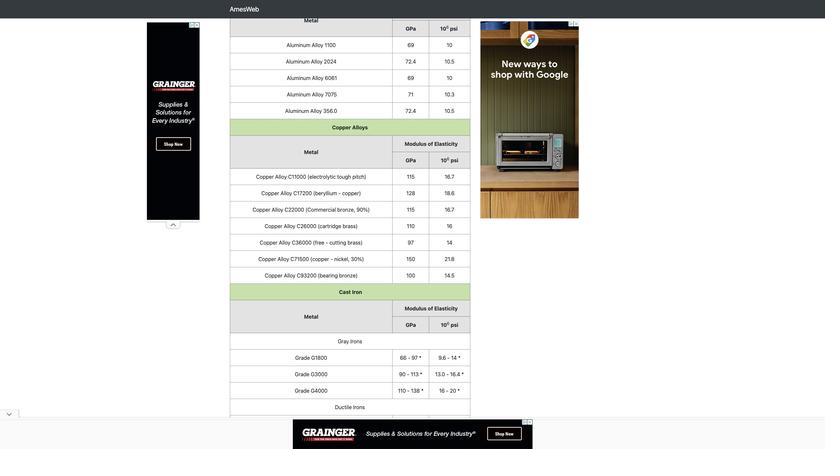 Task type: locate. For each thing, give the bounding box(es) containing it.
grade left g3000
[[295, 371, 310, 377]]

18.6
[[445, 190, 455, 196]]

(copper
[[310, 256, 329, 262]]

0 vertical spatial 16.7
[[445, 174, 454, 180]]

90
[[399, 371, 406, 377]]

* right 138
[[421, 388, 424, 394]]

alloy left c26000 at the left of page
[[284, 223, 295, 229]]

c17200
[[294, 190, 312, 196]]

2 16.7 from the top
[[445, 207, 454, 213]]

16 for 16
[[447, 223, 452, 229]]

pitch)
[[353, 174, 366, 180]]

1100
[[325, 42, 336, 48]]

9.6
[[439, 355, 446, 361]]

69
[[408, 42, 414, 48], [408, 75, 414, 81]]

aluminum down aluminum alloy 1100
[[286, 58, 310, 64]]

brass) up the 30%)
[[348, 240, 363, 246]]

6061
[[325, 75, 337, 81]]

1 of from the top
[[428, 141, 433, 147]]

2 vertical spatial gpa
[[406, 322, 416, 328]]

2024
[[324, 58, 337, 64]]

66 - 97 *
[[400, 355, 422, 361]]

aluminum up aluminum alloy 356.0
[[287, 91, 311, 97]]

1 vertical spatial of
[[428, 306, 433, 311]]

grade
[[295, 355, 310, 361], [295, 371, 310, 377], [295, 388, 309, 394], [292, 421, 306, 427], [291, 437, 306, 443]]

2 modulus from the top
[[405, 306, 427, 311]]

2 modulus of elasticity from the top
[[405, 306, 458, 311]]

grade left g1800
[[295, 355, 310, 361]]

1 16.7 from the top
[[445, 174, 454, 180]]

* right 16.4
[[462, 371, 464, 377]]

copper for copper alloy c93200 (bearing bronze)
[[265, 273, 283, 279]]

0 horizontal spatial 16
[[439, 388, 445, 394]]

2 vertical spatial metal
[[304, 314, 318, 320]]

97 right 66
[[412, 355, 418, 361]]

bronze)
[[339, 273, 358, 279]]

aluminum up "aluminum alloy 2024"
[[287, 42, 310, 48]]

6
[[446, 25, 449, 29], [447, 156, 450, 161], [447, 321, 450, 326]]

gpa
[[406, 26, 416, 31], [406, 157, 416, 163], [406, 322, 416, 328]]

0 vertical spatial 14
[[447, 240, 452, 246]]

grade left 60-
[[292, 421, 306, 427]]

16
[[447, 223, 452, 229], [439, 388, 445, 394]]

14 right 9.6
[[451, 355, 457, 361]]

- left copper)
[[338, 190, 341, 196]]

ductile
[[335, 404, 352, 410]]

1 10.5 from the top
[[445, 58, 455, 64]]

0 vertical spatial 110
[[407, 223, 415, 229]]

128
[[407, 190, 415, 196]]

2 69 from the top
[[408, 75, 414, 81]]

10.3
[[445, 91, 455, 97]]

alloy left the c93200
[[284, 273, 296, 279]]

alloy left 6061
[[312, 75, 324, 81]]

0 vertical spatial gpa
[[406, 26, 416, 31]]

- right 90
[[407, 371, 409, 377]]

alloy for 6061
[[312, 75, 324, 81]]

copper)
[[342, 190, 361, 196]]

24.4
[[444, 437, 455, 443]]

1 vertical spatial irons
[[353, 404, 365, 410]]

alloy for 356.0
[[310, 108, 322, 114]]

2 gpa from the top
[[406, 157, 416, 163]]

14
[[447, 240, 452, 246], [451, 355, 457, 361]]

- right 13.0
[[446, 371, 449, 377]]

138
[[411, 388, 420, 394]]

psi
[[450, 26, 458, 31], [451, 157, 458, 163], [451, 322, 458, 328]]

1 69 from the top
[[408, 42, 414, 48]]

* up 16.4
[[458, 355, 461, 361]]

alloy for c22000
[[272, 207, 283, 213]]

16.7
[[445, 174, 454, 180], [445, 207, 454, 213]]

3 gpa from the top
[[406, 322, 416, 328]]

* right "113"
[[420, 371, 422, 377]]

grade left 80-
[[291, 437, 306, 443]]

0 vertical spatial 69
[[408, 42, 414, 48]]

alloy left c22000 at the left top of the page
[[272, 207, 283, 213]]

110 - 138 *
[[398, 388, 424, 394]]

aluminum for aluminum alloy 356.0
[[285, 108, 309, 114]]

0 horizontal spatial 110
[[398, 388, 406, 394]]

alloy for c71500
[[278, 256, 289, 262]]

1 vertical spatial metal
[[304, 149, 318, 155]]

grade left the g4000
[[295, 388, 309, 394]]

16.7 down the 18.6
[[445, 207, 454, 213]]

1 72.4 from the top
[[406, 58, 416, 64]]

2 72.4 from the top
[[406, 108, 416, 114]]

1 vertical spatial brass)
[[348, 240, 363, 246]]

-
[[338, 190, 341, 196], [326, 240, 328, 246], [331, 256, 333, 262], [408, 355, 410, 361], [448, 355, 450, 361], [407, 371, 409, 377], [446, 371, 449, 377], [407, 388, 410, 394], [446, 388, 449, 394]]

1 vertical spatial 10.5
[[445, 108, 455, 114]]

0 vertical spatial 97
[[408, 240, 414, 246]]

irons right ductile
[[353, 404, 365, 410]]

- left 20
[[446, 388, 449, 394]]

* for 110 - 138 *
[[421, 388, 424, 394]]

9.6 - 14 *
[[439, 355, 461, 361]]

1 horizontal spatial 16
[[447, 223, 452, 229]]

alloy left 'c36000'
[[279, 240, 291, 246]]

aluminum for aluminum alloy 2024
[[286, 58, 310, 64]]

10.5 for 356.0
[[445, 108, 455, 114]]

14 up 21.8
[[447, 240, 452, 246]]

- for 90 - 113 *
[[407, 371, 409, 377]]

1 115 from the top
[[407, 174, 415, 180]]

- for 9.6 - 14 *
[[448, 355, 450, 361]]

1 vertical spatial 110
[[398, 388, 406, 394]]

aluminum
[[287, 42, 310, 48], [286, 58, 310, 64], [287, 75, 311, 81], [287, 91, 311, 97], [285, 108, 309, 114]]

(bearing
[[318, 273, 338, 279]]

1 vertical spatial 115
[[407, 207, 415, 213]]

bronze,
[[337, 207, 355, 213]]

alloy left 356.0
[[310, 108, 322, 114]]

10
[[440, 26, 446, 31], [447, 42, 452, 48], [447, 75, 452, 81], [441, 157, 447, 163], [441, 322, 447, 328]]

- right 66
[[408, 355, 410, 361]]

2 vertical spatial 6
[[447, 321, 450, 326]]

2 elasticity from the top
[[434, 306, 458, 311]]

356.0
[[323, 108, 337, 114]]

3 metal from the top
[[304, 314, 318, 320]]

copper alloy c22000 (commercial bronze, 90%)
[[253, 207, 370, 213]]

brass) down bronze,
[[343, 223, 358, 229]]

0 vertical spatial 10.5
[[445, 58, 455, 64]]

irons for gray irons
[[350, 338, 362, 344]]

90%)
[[357, 207, 370, 213]]

21.8
[[445, 256, 455, 262]]

1 vertical spatial 16
[[439, 388, 445, 394]]

1 vertical spatial modulus of elasticity
[[405, 306, 458, 311]]

0 vertical spatial elasticity
[[434, 141, 458, 147]]

0 vertical spatial 115
[[407, 174, 415, 180]]

alloy left c17200
[[281, 190, 292, 196]]

aluminum alloy 7075
[[286, 91, 337, 97]]

cutting
[[330, 240, 346, 246]]

alloy for 7075
[[312, 91, 324, 97]]

2 115 from the top
[[407, 207, 415, 213]]

0 vertical spatial 72.4
[[406, 58, 416, 64]]

aluminum for aluminum alloy 6061
[[287, 75, 311, 81]]

14.5
[[445, 273, 455, 279]]

grade for grade 80-55-06
[[291, 437, 306, 443]]

irons for ductile irons
[[353, 404, 365, 410]]

0 vertical spatial irons
[[350, 338, 362, 344]]

0 vertical spatial modulus
[[405, 141, 427, 147]]

16.7 for 90%)
[[445, 207, 454, 213]]

metal
[[304, 17, 318, 23], [304, 149, 318, 155], [304, 314, 318, 320]]

cast iron
[[338, 289, 362, 295]]

- left nickel,
[[331, 256, 333, 262]]

cast
[[339, 289, 351, 295]]

0 vertical spatial of
[[428, 141, 433, 147]]

aluminum for aluminum alloy 7075
[[287, 91, 311, 97]]

1 vertical spatial gpa
[[406, 157, 416, 163]]

16.7 for pitch)
[[445, 174, 454, 180]]

1 vertical spatial 16.7
[[445, 207, 454, 213]]

10 6 psi
[[440, 25, 459, 31], [441, 156, 458, 163], [441, 321, 458, 328]]

- right 9.6
[[448, 355, 450, 361]]

g3000
[[311, 371, 328, 377]]

* for 90 - 113 *
[[420, 371, 422, 377]]

2 10.5 from the top
[[445, 108, 455, 114]]

alloy left c11000
[[275, 174, 287, 180]]

0 vertical spatial 16
[[447, 223, 452, 229]]

2 of from the top
[[428, 306, 433, 311]]

copper alloy c71500 (copper - nickel, 30%)
[[258, 256, 364, 262]]

copper alloys
[[332, 124, 368, 130]]

nickel,
[[334, 256, 350, 262]]

copper
[[332, 124, 351, 130], [256, 174, 274, 180], [261, 190, 279, 196], [253, 207, 270, 213], [265, 223, 282, 229], [260, 240, 278, 246], [258, 256, 276, 262], [265, 273, 283, 279]]

aluminum alloy 6061
[[285, 75, 337, 81]]

of
[[428, 141, 433, 147], [428, 306, 433, 311]]

modulus
[[405, 141, 427, 147], [405, 306, 427, 311]]

elasticity
[[434, 141, 458, 147], [434, 306, 458, 311]]

10.5
[[445, 58, 455, 64], [445, 108, 455, 114]]

copper for copper alloy c71500 (copper - nickel, 30%)
[[258, 256, 276, 262]]

modulus of elasticity
[[405, 141, 458, 147], [405, 306, 458, 311]]

16 for 16 - 20 *
[[439, 388, 445, 394]]

* right 66
[[419, 355, 422, 361]]

alloys
[[352, 124, 368, 130]]

1 vertical spatial elasticity
[[434, 306, 458, 311]]

97
[[408, 240, 414, 246], [412, 355, 418, 361]]

alloy left 1100
[[312, 42, 323, 48]]

0 vertical spatial metal
[[304, 17, 318, 23]]

*
[[419, 355, 422, 361], [458, 355, 461, 361], [420, 371, 422, 377], [462, 371, 464, 377], [421, 388, 424, 394], [458, 388, 460, 394]]

grade for grade g3000
[[295, 371, 310, 377]]

alloy left 2024
[[311, 58, 323, 64]]

- left 138
[[407, 388, 410, 394]]

110 for 110 - 138 *
[[398, 388, 406, 394]]

1 vertical spatial 72.4
[[406, 108, 416, 114]]

aluminum down aluminum alloy 7075
[[285, 108, 309, 114]]

irons right gray
[[350, 338, 362, 344]]

grade g4000
[[295, 388, 328, 394]]

1 vertical spatial modulus
[[405, 306, 427, 311]]

2 vertical spatial 10 6 psi
[[441, 321, 458, 328]]

tough
[[337, 174, 351, 180]]

* right 20
[[458, 388, 460, 394]]

aluminum up aluminum alloy 7075
[[287, 75, 311, 81]]

brass)
[[343, 223, 358, 229], [348, 240, 363, 246]]

aluminum alloy 2024
[[286, 58, 337, 64]]

1 vertical spatial 69
[[408, 75, 414, 81]]

0 vertical spatial psi
[[450, 26, 458, 31]]

1 vertical spatial 14
[[451, 355, 457, 361]]

0 vertical spatial 10 6 psi
[[440, 25, 459, 31]]

irons
[[350, 338, 362, 344], [353, 404, 365, 410]]

115 down "128"
[[407, 207, 415, 213]]

0 vertical spatial modulus of elasticity
[[405, 141, 458, 147]]

alloy for 2024
[[311, 58, 323, 64]]

alloy left 7075
[[312, 91, 324, 97]]

16.7 up the 18.6
[[445, 174, 454, 180]]

copper for copper alloy c17200 (beryllium - copper)
[[261, 190, 279, 196]]

copper for copper alloy c36000 (free - cutting brass)
[[260, 240, 278, 246]]

alloy left the c71500
[[278, 256, 289, 262]]

alloy for c36000
[[279, 240, 291, 246]]

* for 66 - 97 *
[[419, 355, 422, 361]]

97 up 150
[[408, 240, 414, 246]]

1 horizontal spatial 110
[[407, 223, 415, 229]]

115 up "128"
[[407, 174, 415, 180]]

71
[[408, 91, 413, 97]]

(beryllium
[[313, 190, 337, 196]]

copper for copper alloys
[[332, 124, 351, 130]]

72.4 for 2024
[[406, 58, 416, 64]]



Task type: describe. For each thing, give the bounding box(es) containing it.
c71500
[[291, 256, 309, 262]]

aluminum alloy 1100
[[287, 42, 336, 48]]

2 vertical spatial psi
[[451, 322, 458, 328]]

18
[[325, 421, 331, 427]]

1 vertical spatial 97
[[412, 355, 418, 361]]

alloy for c17200
[[281, 190, 292, 196]]

grade for grade g4000
[[295, 388, 309, 394]]

(free
[[313, 240, 324, 246]]

24.5
[[444, 421, 455, 427]]

100
[[406, 273, 415, 279]]

alloy for 1100
[[312, 42, 323, 48]]

1 vertical spatial 6
[[447, 156, 450, 161]]

amesweb
[[230, 5, 259, 13]]

06
[[325, 437, 331, 443]]

16.4
[[450, 371, 460, 377]]

iron
[[352, 289, 362, 295]]

gray irons
[[338, 338, 362, 344]]

aluminum alloy 356.0
[[285, 108, 337, 114]]

(electrolytic
[[308, 174, 336, 180]]

g4000
[[311, 388, 328, 394]]

80-
[[307, 437, 316, 443]]

1 vertical spatial 10 6 psi
[[441, 156, 458, 163]]

c93200
[[297, 273, 317, 279]]

1 gpa from the top
[[406, 26, 416, 31]]

0 vertical spatial 6
[[446, 25, 449, 29]]

90 - 113 *
[[399, 371, 422, 377]]

69 for 1100
[[408, 42, 414, 48]]

copper for copper alloy c26000 (cartridge brass)
[[265, 223, 282, 229]]

- for 66 - 97 *
[[408, 355, 410, 361]]

115 for copper alloy                   c11000 (electrolytic tough pitch)
[[407, 174, 415, 180]]

115 for copper alloy c22000 (commercial bronze, 90%)
[[407, 207, 415, 213]]

30%)
[[351, 256, 364, 262]]

168
[[406, 437, 415, 443]]

(commercial
[[306, 207, 336, 213]]

69 for 6061
[[408, 75, 414, 81]]

copper alloy c36000 (free - cutting brass)
[[260, 240, 363, 246]]

0 vertical spatial brass)
[[343, 223, 358, 229]]

grade for grade g1800
[[295, 355, 310, 361]]

g1800
[[311, 355, 327, 361]]

16 - 20 *
[[439, 388, 460, 394]]

110 for 110
[[407, 223, 415, 229]]

gray
[[338, 338, 349, 344]]

55-
[[316, 437, 325, 443]]

grade for grade 60-40-18
[[292, 421, 306, 427]]

(cartridge
[[318, 223, 341, 229]]

c36000
[[292, 240, 312, 246]]

copper alloy c17200 (beryllium - copper)
[[261, 190, 361, 196]]

grade g3000
[[295, 371, 328, 377]]

169
[[406, 421, 415, 427]]

* for 9.6 - 14 *
[[458, 355, 461, 361]]

c22000
[[285, 207, 304, 213]]

1 modulus from the top
[[405, 141, 427, 147]]

copper alloy                   c11000 (electrolytic tough pitch)
[[256, 174, 366, 180]]

alloy for c11000
[[275, 174, 287, 180]]

* for 16 - 20 *
[[458, 388, 460, 394]]

* for 13.0 - 16.4 *
[[462, 371, 464, 377]]

1 modulus of elasticity from the top
[[405, 141, 458, 147]]

1 vertical spatial psi
[[451, 157, 458, 163]]

copper alloy c26000 (cartridge brass)
[[265, 223, 358, 229]]

10.5 for 2024
[[445, 58, 455, 64]]

c26000
[[297, 223, 316, 229]]

aluminum for aluminum alloy 1100
[[287, 42, 310, 48]]

alloy for c93200
[[284, 273, 296, 279]]

ductile irons
[[335, 404, 365, 410]]

- for 16 - 20 *
[[446, 388, 449, 394]]

2 metal from the top
[[304, 149, 318, 155]]

- right (free on the bottom left of page
[[326, 240, 328, 246]]

7075
[[325, 91, 337, 97]]

c11000
[[288, 174, 306, 180]]

- for 13.0 - 16.4 *
[[446, 371, 449, 377]]

60-
[[308, 421, 316, 427]]

copper alloy c93200 (bearing bronze)
[[265, 273, 358, 279]]

grade 80-55-06
[[291, 437, 331, 443]]

150
[[407, 256, 415, 262]]

amesweb link
[[230, 3, 259, 16]]

113
[[411, 371, 419, 377]]

20
[[450, 388, 456, 394]]

66
[[400, 355, 407, 361]]

13.0 - 16.4 *
[[435, 371, 464, 377]]

copper for copper alloy c22000 (commercial bronze, 90%)
[[253, 207, 270, 213]]

72.4 for 356.0
[[406, 108, 416, 114]]

alloy for c26000
[[284, 223, 295, 229]]

grade 60-40-18
[[292, 421, 331, 427]]

- for 110 - 138 *
[[407, 388, 410, 394]]

1 metal from the top
[[304, 17, 318, 23]]

copper for copper alloy                   c11000 (electrolytic tough pitch)
[[256, 174, 274, 180]]

grade g1800
[[295, 355, 327, 361]]

40-
[[316, 421, 325, 427]]

1 elasticity from the top
[[434, 141, 458, 147]]

13.0
[[435, 371, 445, 377]]



Task type: vqa. For each thing, say whether or not it's contained in the screenshot.
Alloy for C36000
yes



